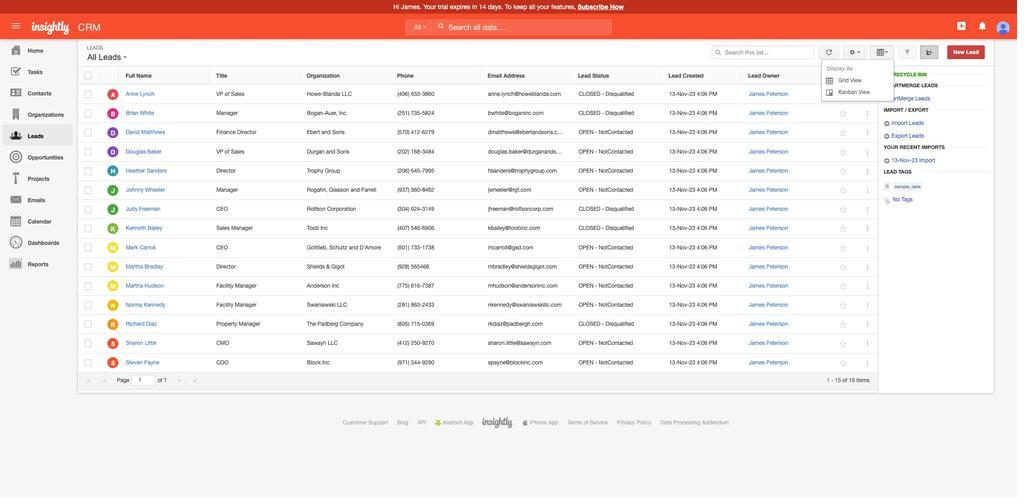 Task type: vqa. For each thing, say whether or not it's contained in the screenshot.
BILLING
no



Task type: describe. For each thing, give the bounding box(es) containing it.
peterson for dmatthews@ebertandsons.com
[[766, 129, 788, 136]]

open - notcontacted for sharon.little@sawayn.com
[[579, 341, 633, 347]]

23 for mcarroll@gsd.com
[[689, 245, 695, 251]]

sawayn llc
[[307, 341, 338, 347]]

2 s row from the top
[[78, 354, 878, 373]]

james for spayne@blockinc.com
[[749, 360, 765, 366]]

13-nov-23 4:06 pm cell for kbailey@toobinc.com
[[662, 220, 742, 239]]

tasks link
[[2, 61, 73, 82]]

- for anne.lynch@howeblanda.com
[[602, 91, 604, 97]]

new lead link
[[948, 46, 985, 59]]

anderson inc cell
[[300, 277, 390, 296]]

2 vertical spatial import
[[919, 158, 935, 164]]

(407) 546-6906 cell
[[390, 220, 481, 239]]

b row
[[78, 104, 878, 124]]

smartmerge leads
[[884, 96, 930, 102]]

nov- for hsanders@trophygroup.com
[[677, 168, 689, 174]]

new
[[953, 49, 965, 56]]

james for jfreeman@rolfsoncorp.com
[[749, 206, 765, 213]]

all leads button
[[85, 51, 129, 64]]

4:06 for jwheeler@rgf.com
[[697, 187, 708, 193]]

(501) 733-1738 cell
[[390, 239, 481, 258]]

judy freeman
[[126, 206, 161, 213]]

4 james peterson from the top
[[749, 149, 788, 155]]

terms of service link
[[567, 420, 608, 426]]

douglas.baker@durganandsons.com cell
[[481, 143, 577, 162]]

mbradley@shieldsgigot.com cell
[[481, 258, 572, 277]]

llc inside the a row
[[342, 91, 352, 97]]

2 j row from the top
[[78, 200, 878, 220]]

(805) 715-0369
[[398, 321, 434, 328]]

pm for mhudson@andersoninc.com
[[709, 283, 717, 289]]

13-nov-23 4:06 pm cell for jfreeman@rolfsoncorp.com
[[662, 200, 742, 220]]

4:06 for dmatthews@ebertandsons.com
[[697, 129, 708, 136]]

james peterson link for hsanders@trophygroup.com
[[749, 168, 788, 174]]

james peterson for hsanders@trophygroup.com
[[749, 168, 788, 174]]

blog
[[397, 420, 408, 426]]

closed - disqualified cell for k
[[572, 220, 662, 239]]

finance director
[[216, 129, 256, 136]]

and right ebert
[[322, 129, 331, 136]]

open for spayne@blockinc.com
[[579, 360, 594, 366]]

export inside export leads link
[[892, 133, 908, 139]]

reports link
[[2, 253, 73, 274]]

leads for all leads
[[99, 53, 121, 62]]

james for sharon.little@sawayn.com
[[749, 341, 765, 347]]

james peterson for nkennedy@swaniawskillc.com
[[749, 302, 788, 309]]

james peterson for kbailey@toobinc.com
[[749, 225, 788, 232]]

howe-blanda llc cell
[[300, 85, 390, 104]]

(971) 344-9290
[[398, 360, 434, 366]]

sawayn llc cell
[[300, 335, 390, 354]]

nov- for kbailey@toobinc.com
[[677, 225, 689, 232]]

nkennedy@swaniawskillc.com cell
[[481, 296, 572, 316]]

13- for jwheeler@rgf.com
[[669, 187, 677, 193]]

organizations link
[[2, 103, 73, 125]]

blog link
[[397, 420, 408, 426]]

- for bwhite@boganinc.com
[[602, 110, 604, 117]]

director for m
[[216, 264, 236, 270]]

closed - disqualified for a
[[579, 91, 634, 97]]

emails
[[28, 197, 45, 204]]

of for vp of sales cell for d
[[225, 149, 230, 155]]

13-nov-23 4:06 pm for dmatthews@ebertandsons.com
[[669, 129, 717, 136]]

13- for mcarroll@gsd.com
[[669, 245, 677, 251]]

open for jwheeler@rgf.com
[[579, 187, 594, 193]]

hi
[[393, 3, 399, 10]]

sales for d
[[231, 149, 244, 155]]

all link
[[405, 19, 433, 35]]

leads link
[[2, 125, 73, 146]]

360-
[[411, 187, 422, 193]]

james peterson link for mbradley@shieldsgigot.com
[[749, 264, 788, 270]]

168-
[[411, 149, 422, 155]]

manager for k
[[231, 225, 253, 232]]

4:06 for sharon.little@sawayn.com
[[697, 341, 708, 347]]

steven payne link
[[126, 360, 164, 366]]

expires
[[450, 3, 471, 10]]

4 james from the top
[[749, 149, 765, 155]]

4 pm from the top
[[709, 149, 717, 155]]

mcarroll@gsd.com cell
[[481, 239, 572, 258]]

sharon little
[[126, 341, 157, 347]]

no tags link
[[893, 197, 913, 203]]

display
[[827, 66, 845, 72]]

2 open from the top
[[579, 149, 594, 155]]

notcontacted for sharon.little@sawayn.com
[[599, 341, 633, 347]]

of right the 1 field
[[158, 378, 162, 384]]

opportunities
[[28, 154, 63, 161]]

1 d row from the top
[[78, 124, 878, 143]]

all
[[529, 3, 535, 10]]

director for h
[[216, 168, 236, 174]]

13- for bwhite@boganinc.com
[[669, 110, 677, 117]]

payne
[[144, 360, 159, 366]]

durgan
[[307, 149, 325, 155]]

policy
[[637, 420, 651, 426]]

bradley
[[145, 264, 163, 270]]

- for jwheeler@rgf.com
[[595, 187, 597, 193]]

finance director cell
[[209, 124, 300, 143]]

ebert and sons cell
[[300, 124, 390, 143]]

closed - disqualified for b
[[579, 110, 634, 117]]

judy
[[126, 206, 138, 213]]

kanban view
[[838, 89, 870, 96]]

13-nov-23 4:06 pm for sharon.little@sawayn.com
[[669, 341, 717, 347]]

open - notcontacted cell for mhudson@andersoninc.com
[[572, 277, 662, 296]]

sales inside cell
[[216, 225, 230, 232]]

pm for mbradley@shieldsgigot.com
[[709, 264, 717, 270]]

hsanders@trophygroup.com
[[488, 168, 557, 174]]

full name
[[126, 72, 152, 79]]

cmo cell
[[209, 335, 300, 354]]

(251) 735-5824 cell
[[390, 104, 481, 124]]

disqualified for r
[[606, 321, 634, 328]]

sample_data
[[895, 184, 921, 189]]

23 for bwhite@boganinc.com
[[689, 110, 695, 117]]

closed for r
[[579, 321, 600, 328]]

recycle bin
[[893, 71, 927, 77]]

1738
[[422, 245, 434, 251]]

james for rkdiaz@padbergh.com
[[749, 321, 765, 328]]

vp of sales cell for a
[[209, 85, 300, 104]]

iphone app link
[[522, 420, 558, 426]]

peterson for mbradley@shieldsgigot.com
[[766, 264, 788, 270]]

lead right new
[[966, 49, 979, 56]]

import for import / export
[[884, 107, 904, 113]]

swaniawski
[[307, 302, 336, 309]]

circle arrow right image for 13-nov-23 import
[[884, 158, 890, 164]]

lead for lead status
[[578, 72, 591, 79]]

sharon
[[126, 341, 143, 347]]

privacy
[[617, 420, 635, 426]]

(304) 624-3149 cell
[[390, 200, 481, 220]]

1 m row from the top
[[78, 239, 878, 258]]

4 peterson from the top
[[766, 149, 788, 155]]

refresh list image
[[825, 49, 833, 56]]

features,
[[551, 3, 576, 10]]

data processing addendum link
[[660, 420, 729, 426]]

open - notcontacted cell for dmatthews@ebertandsons.com
[[572, 124, 662, 143]]

leads up all leads
[[87, 45, 103, 51]]

block
[[307, 360, 321, 366]]

jfreeman@rolfsoncorp.com cell
[[481, 200, 572, 220]]

cog image
[[849, 49, 855, 56]]

durgan and sons
[[307, 149, 349, 155]]

toob
[[307, 225, 319, 232]]

anne.lynch@howeblanda.com
[[488, 91, 561, 97]]

follow image for rkdiaz@padbergh.com
[[839, 321, 848, 330]]

open for dmatthews@ebertandsons.com
[[579, 129, 594, 136]]

no
[[893, 197, 900, 203]]

contacts link
[[2, 82, 73, 103]]

(570) 412-6279 cell
[[390, 124, 481, 143]]

follow image for sharon.little@sawayn.com
[[839, 340, 848, 349]]

Search this list... text field
[[712, 46, 814, 59]]

2 follow image from the top
[[839, 148, 848, 157]]

open - notcontacted cell for mcarroll@gsd.com
[[572, 239, 662, 258]]

lead tags
[[884, 169, 912, 175]]

sharon little link
[[126, 341, 161, 347]]

(570) 412-6279
[[398, 129, 434, 136]]

23 for mbradley@shieldsgigot.com
[[689, 264, 695, 270]]

(928) 565468 cell
[[390, 258, 481, 277]]

mark carroll link
[[126, 245, 160, 251]]

inc.
[[339, 110, 348, 117]]

shields & gigot
[[307, 264, 345, 270]]

pm for sharon.little@sawayn.com
[[709, 341, 717, 347]]

(406) 653-3860
[[398, 91, 434, 97]]

martha bradley
[[126, 264, 163, 270]]

1 s row from the top
[[78, 335, 878, 354]]

mark
[[126, 245, 138, 251]]

4 13-nov-23 4:06 pm from the top
[[669, 149, 717, 155]]

d link for david matthews
[[108, 127, 119, 138]]

export leads
[[890, 133, 924, 139]]

rogahn, gleason and farrell cell
[[300, 181, 390, 200]]

follow image for jwheeler@rgf.com
[[839, 187, 848, 195]]

(202)
[[398, 149, 409, 155]]

2 15 from the left
[[849, 378, 855, 384]]

(570)
[[398, 129, 409, 136]]

4 13-nov-23 4:06 pm cell from the top
[[662, 143, 742, 162]]

1 j row from the top
[[78, 181, 878, 200]]

james peterson for jfreeman@rolfsoncorp.com
[[749, 206, 788, 213]]

vp for d
[[216, 149, 223, 155]]

the
[[307, 321, 316, 328]]

pm for spayne@blockinc.com
[[709, 360, 717, 366]]

open - notcontacted for hsanders@trophygroup.com
[[579, 168, 633, 174]]

of 1
[[158, 378, 167, 384]]

(412)
[[398, 341, 409, 347]]

4:06 for jfreeman@rolfsoncorp.com
[[697, 206, 708, 213]]

r
[[111, 321, 115, 329]]

follow image for mhudson@andersoninc.com
[[839, 283, 848, 291]]

james for kbailey@toobinc.com
[[749, 225, 765, 232]]

(775) 616-7387 cell
[[390, 277, 481, 296]]

3 m row from the top
[[78, 277, 878, 296]]

closed - disqualified cell for j
[[572, 200, 662, 220]]

hi james. your trial expires in 14 days. to keep all your features, subscribe now
[[393, 3, 624, 10]]

james for anne.lynch@howeblanda.com
[[749, 91, 765, 97]]

23 for hsanders@trophygroup.com
[[689, 168, 695, 174]]

matthews
[[141, 129, 165, 136]]

- for spayne@blockinc.com
[[595, 360, 597, 366]]

anne lynch link
[[126, 91, 159, 97]]

david
[[126, 129, 140, 136]]

navigation containing home
[[0, 39, 73, 274]]

2 notcontacted from the top
[[599, 149, 633, 155]]

your
[[537, 3, 550, 10]]

director cell for m
[[209, 258, 300, 277]]

1 15 from the left
[[835, 378, 841, 384]]

(406) 653-3860 cell
[[390, 85, 481, 104]]

director inside 'cell'
[[237, 129, 256, 136]]

nov- for mhudson@andersoninc.com
[[677, 283, 689, 289]]

import / export
[[884, 107, 929, 113]]

sales manager cell
[[209, 220, 300, 239]]

k
[[111, 225, 115, 233]]

s link for steven payne
[[108, 358, 119, 369]]

r link
[[108, 319, 119, 330]]

tasks
[[28, 69, 43, 76]]

all leads
[[87, 53, 123, 62]]

iphone
[[530, 420, 547, 426]]

(971) 344-9290 cell
[[390, 354, 481, 373]]

gigot
[[331, 264, 345, 270]]

13-nov-23 4:06 pm for nkennedy@swaniawskillc.com
[[669, 302, 717, 309]]

344-
[[411, 360, 422, 366]]

gottlieb, schultz and d'amore
[[307, 245, 381, 251]]

all for all leads
[[87, 53, 96, 62]]

m link for martha hudson
[[108, 281, 119, 292]]

gleason
[[329, 187, 349, 193]]

swaniawski llc cell
[[300, 296, 390, 316]]

m link for martha bradley
[[108, 262, 119, 273]]

mhudson@andersoninc.com cell
[[481, 277, 572, 296]]

d for david matthews
[[111, 129, 115, 137]]

page
[[117, 378, 130, 384]]

llc for n
[[337, 302, 347, 309]]

coo cell
[[209, 354, 300, 373]]

lead owner
[[748, 72, 780, 79]]

23 for sharon.little@sawayn.com
[[689, 341, 695, 347]]

open - notcontacted for jwheeler@rgf.com
[[579, 187, 633, 193]]

processing
[[673, 420, 700, 426]]



Task type: locate. For each thing, give the bounding box(es) containing it.
s row
[[78, 335, 878, 354], [78, 354, 878, 373]]

3 closed - disqualified cell from the top
[[572, 200, 662, 220]]

peterson for mcarroll@gsd.com
[[766, 245, 788, 251]]

- inside b row
[[602, 110, 604, 117]]

14 13-nov-23 4:06 pm from the top
[[669, 341, 717, 347]]

inc right toob at left top
[[320, 225, 328, 232]]

gottlieb, schultz and d'amore cell
[[300, 239, 390, 258]]

director down sales manager
[[216, 264, 236, 270]]

0 vertical spatial import
[[884, 107, 904, 113]]

9270
[[422, 341, 434, 347]]

follow image
[[839, 129, 848, 138], [839, 148, 848, 157], [839, 167, 848, 176], [839, 187, 848, 195], [839, 263, 848, 272], [839, 302, 848, 310], [839, 359, 848, 368]]

13-nov-23 4:06 pm cell for jwheeler@rgf.com
[[662, 181, 742, 200]]

circle arrow right image inside 13-nov-23 import link
[[884, 158, 890, 164]]

2 ceo from the top
[[216, 245, 228, 251]]

12 pm from the top
[[709, 302, 717, 309]]

peterson inside n row
[[766, 302, 788, 309]]

manager
[[216, 110, 238, 117], [216, 187, 238, 193], [231, 225, 253, 232], [235, 283, 257, 289], [235, 302, 257, 309], [239, 321, 260, 328]]

martha up norma
[[126, 283, 143, 289]]

2 vertical spatial sales
[[216, 225, 230, 232]]

13-nov-23 4:06 pm inside the a row
[[669, 91, 717, 97]]

8 follow image from the top
[[839, 340, 848, 349]]

closed inside b row
[[579, 110, 600, 117]]

douglas baker link
[[126, 149, 166, 155]]

lead for lead tags
[[884, 169, 897, 175]]

white image
[[438, 23, 444, 29]]

ceo cell for m
[[209, 239, 300, 258]]

bin
[[918, 71, 927, 77]]

james peterson inside r row
[[749, 321, 788, 328]]

app for iphone app
[[548, 420, 558, 426]]

director cell
[[209, 162, 300, 181], [209, 258, 300, 277]]

follow image inside r row
[[839, 321, 848, 330]]

vp down finance
[[216, 149, 223, 155]]

1 vertical spatial d
[[111, 148, 115, 156]]

follow image for dmatthews@ebertandsons.com
[[839, 129, 848, 138]]

733-
[[411, 245, 422, 251]]

james peterson link for jwheeler@rgf.com
[[749, 187, 788, 193]]

4:06 inside the a row
[[697, 91, 708, 97]]

m link left 'martha bradley'
[[108, 262, 119, 273]]

3149
[[422, 206, 434, 213]]

inc right the anderson on the bottom left of the page
[[332, 283, 339, 289]]

1 vertical spatial all
[[87, 53, 96, 62]]

nov- inside b row
[[677, 110, 689, 117]]

2 vertical spatial llc
[[328, 341, 338, 347]]

0 vertical spatial m link
[[108, 243, 119, 254]]

pm for rkdiaz@padbergh.com
[[709, 321, 717, 328]]

vp of sales cell down title
[[209, 85, 300, 104]]

llc right sawayn
[[328, 341, 338, 347]]

view up kanban view
[[850, 77, 862, 84]]

2433
[[422, 302, 434, 309]]

1 vertical spatial ceo cell
[[209, 239, 300, 258]]

7 13-nov-23 4:06 pm from the top
[[669, 206, 717, 213]]

13 13-nov-23 4:06 pm cell from the top
[[662, 316, 742, 335]]

13-nov-23 4:06 pm cell
[[662, 85, 742, 104], [662, 104, 742, 124], [662, 124, 742, 143], [662, 143, 742, 162], [662, 162, 742, 181], [662, 181, 742, 200], [662, 200, 742, 220], [662, 220, 742, 239], [662, 239, 742, 258], [662, 258, 742, 277], [662, 277, 742, 296], [662, 296, 742, 316], [662, 316, 742, 335], [662, 335, 742, 354], [662, 354, 742, 373]]

pm for jwheeler@rgf.com
[[709, 187, 717, 193]]

2 vertical spatial m
[[110, 283, 116, 291]]

ceo cell up sales manager
[[209, 200, 300, 220]]

norma kennedy link
[[126, 302, 170, 309]]

2 vertical spatial s
[[111, 360, 115, 367]]

5 13-nov-23 4:06 pm cell from the top
[[662, 162, 742, 181]]

m for mark carroll
[[110, 244, 116, 252]]

2 james from the top
[[749, 110, 765, 117]]

6 13-nov-23 4:06 pm from the top
[[669, 187, 717, 193]]

import left /
[[884, 107, 904, 113]]

0 vertical spatial vp
[[216, 91, 223, 97]]

m row down mcarroll@gsd.com
[[78, 258, 878, 277]]

4:06 inside n row
[[697, 302, 708, 309]]

14 james peterson link from the top
[[749, 341, 788, 347]]

13- inside r row
[[669, 321, 677, 328]]

1 vertical spatial export
[[892, 133, 908, 139]]

3 james from the top
[[749, 129, 765, 136]]

closed - disqualified inside b row
[[579, 110, 634, 117]]

closed - disqualified inside r row
[[579, 321, 634, 328]]

notcontacted for hsanders@trophygroup.com
[[599, 168, 633, 174]]

peterson inside the k row
[[766, 225, 788, 232]]

rkdiaz@padbergh.com cell
[[481, 316, 572, 335]]

block inc cell
[[300, 354, 390, 373]]

james peterson inside h row
[[749, 168, 788, 174]]

martha for martha bradley
[[126, 264, 143, 270]]

follow image inside n row
[[839, 302, 848, 310]]

import up export leads link
[[892, 120, 908, 127]]

13-nov-23 4:06 pm cell for mcarroll@gsd.com
[[662, 239, 742, 258]]

1 vertical spatial import
[[892, 120, 908, 127]]

k link
[[108, 223, 119, 234]]

director
[[237, 129, 256, 136], [216, 168, 236, 174], [216, 264, 236, 270]]

manager inside n row
[[235, 302, 257, 309]]

2 facility from the top
[[216, 302, 233, 309]]

n row
[[78, 296, 878, 316]]

1 vertical spatial s
[[111, 340, 115, 348]]

ebert and sons
[[307, 129, 345, 136]]

0 vertical spatial director
[[237, 129, 256, 136]]

manager for m
[[235, 283, 257, 289]]

anne.lynch@howeblanda.com cell
[[481, 85, 572, 104]]

11 peterson from the top
[[766, 283, 788, 289]]

15
[[835, 378, 841, 384], [849, 378, 855, 384]]

0 horizontal spatial app
[[463, 420, 474, 426]]

13-
[[669, 91, 677, 97], [669, 110, 677, 117], [669, 129, 677, 136], [669, 149, 677, 155], [892, 158, 900, 164], [669, 168, 677, 174], [669, 187, 677, 193], [669, 206, 677, 213], [669, 225, 677, 232], [669, 245, 677, 251], [669, 264, 677, 270], [669, 283, 677, 289], [669, 302, 677, 309], [669, 321, 677, 328], [669, 341, 677, 347], [669, 360, 677, 366]]

1 facility from the top
[[216, 283, 233, 289]]

sharon.little@sawayn.com cell
[[481, 335, 572, 354]]

1 vertical spatial j
[[111, 206, 115, 214]]

23 inside the a row
[[689, 91, 695, 97]]

closed inside the a row
[[579, 91, 600, 97]]

1 13-nov-23 4:06 pm from the top
[[669, 91, 717, 97]]

1 m link from the top
[[108, 243, 119, 254]]

closed for a
[[579, 91, 600, 97]]

13- for rkdiaz@padbergh.com
[[669, 321, 677, 328]]

2 d row from the top
[[78, 143, 878, 162]]

james peterson inside n row
[[749, 302, 788, 309]]

pm inside h row
[[709, 168, 717, 174]]

facility manager cell
[[209, 277, 300, 296], [209, 296, 300, 316]]

7 4:06 from the top
[[697, 206, 708, 213]]

15 13-nov-23 4:06 pm cell from the top
[[662, 354, 742, 373]]

manager cell
[[209, 104, 300, 124], [209, 181, 300, 200]]

open - notcontacted cell for nkennedy@swaniawskillc.com
[[572, 296, 662, 316]]

your down circle arrow left icon
[[884, 144, 898, 150]]

s row down r row
[[78, 354, 878, 373]]

j row up the k row
[[78, 181, 878, 200]]

Search all data.... text field
[[433, 19, 612, 35]]

follow image inside h row
[[839, 167, 848, 176]]

facility manager cell up property manager
[[209, 296, 300, 316]]

1 horizontal spatial 1
[[827, 378, 830, 384]]

james peterson for bwhite@boganinc.com
[[749, 110, 788, 117]]

vp of sales down finance
[[216, 149, 244, 155]]

ceo
[[216, 206, 228, 213], [216, 245, 228, 251]]

0 vertical spatial s link
[[108, 339, 119, 350]]

data
[[660, 420, 672, 426]]

manager inside the k row
[[231, 225, 253, 232]]

padberg
[[318, 321, 338, 328]]

11 james peterson link from the top
[[749, 283, 788, 289]]

4:06 inside r row
[[697, 321, 708, 328]]

(206)
[[398, 168, 409, 174]]

circle arrow right image
[[884, 121, 890, 127], [884, 158, 890, 164]]

(251) 735-5824
[[398, 110, 434, 117]]

0 vertical spatial circle arrow right image
[[884, 121, 890, 127]]

3 james peterson link from the top
[[749, 129, 788, 136]]

- for rkdiaz@padbergh.com
[[602, 321, 604, 328]]

show sidebar image
[[926, 49, 933, 56]]

sons down ebert and sons cell
[[337, 149, 349, 155]]

1 vertical spatial circle arrow right image
[[884, 158, 890, 164]]

leads inside 'link'
[[909, 120, 924, 127]]

lead left owner
[[748, 72, 761, 79]]

notifications image
[[977, 20, 988, 31]]

bailey
[[148, 225, 162, 232]]

s for sharon.little@sawayn.com
[[111, 340, 115, 348]]

bwhite@boganinc.com cell
[[481, 104, 572, 124]]

1 field
[[132, 376, 155, 386]]

ceo cell down sales manager
[[209, 239, 300, 258]]

open - notcontacted for nkennedy@swaniawskillc.com
[[579, 302, 633, 309]]

manager cell up sales manager cell
[[209, 181, 300, 200]]

(281) 863-2433
[[398, 302, 434, 309]]

leads up opportunities link
[[28, 133, 44, 140]]

vp down title
[[216, 91, 223, 97]]

trophy group cell
[[300, 162, 390, 181]]

d row
[[78, 124, 878, 143], [78, 143, 878, 162]]

4:06 inside the k row
[[697, 225, 708, 232]]

0 horizontal spatial your
[[423, 3, 436, 10]]

0 vertical spatial inc
[[320, 225, 328, 232]]

closed for k
[[579, 225, 600, 232]]

13-nov-23 4:06 pm inside n row
[[669, 302, 717, 309]]

dmatthews@ebertandsons.com cell
[[481, 124, 572, 143]]

2 vertical spatial director
[[216, 264, 236, 270]]

d row down b row
[[78, 143, 878, 162]]

s left steven
[[111, 360, 115, 367]]

nov- inside the a row
[[677, 91, 689, 97]]

1 vertical spatial vp of sales
[[216, 149, 244, 155]]

&
[[326, 264, 330, 270]]

2 13-nov-23 4:06 pm cell from the top
[[662, 104, 742, 124]]

13 james peterson from the top
[[749, 321, 788, 328]]

vp inside the a row
[[216, 91, 223, 97]]

4 closed from the top
[[579, 225, 600, 232]]

1 vertical spatial sons
[[337, 149, 349, 155]]

0 horizontal spatial export
[[892, 133, 908, 139]]

j left judy at the top of page
[[111, 206, 115, 214]]

dashboards
[[28, 240, 59, 247]]

notcontacted for mbradley@shieldsgigot.com
[[599, 264, 633, 270]]

imports
[[922, 144, 945, 150]]

(406)
[[398, 91, 409, 97]]

s row down n row
[[78, 335, 878, 354]]

nov- for mbradley@shieldsgigot.com
[[677, 264, 689, 270]]

shields & gigot cell
[[300, 258, 390, 277]]

s link down the r
[[108, 339, 119, 350]]

1 vertical spatial inc
[[332, 283, 339, 289]]

grid view link
[[822, 75, 894, 86]]

2 martha from the top
[[126, 283, 143, 289]]

3 peterson from the top
[[766, 129, 788, 136]]

11 pm from the top
[[709, 283, 717, 289]]

director down finance
[[216, 168, 236, 174]]

open inside n row
[[579, 302, 594, 309]]

a
[[111, 91, 115, 99]]

of left items
[[843, 378, 847, 384]]

13- inside h row
[[669, 168, 677, 174]]

carroll
[[140, 245, 156, 251]]

all inside button
[[87, 53, 96, 62]]

m row down the kbailey@toobinc.com
[[78, 239, 878, 258]]

of down finance
[[225, 149, 230, 155]]

api link
[[418, 420, 426, 426]]

smartmerge for smartmerge leads
[[884, 82, 920, 88]]

0 vertical spatial facility
[[216, 283, 233, 289]]

follow image inside b row
[[839, 110, 848, 118]]

of for terms of service link
[[584, 420, 588, 426]]

sons down inc.
[[332, 129, 345, 136]]

1 vertical spatial facility
[[216, 302, 233, 309]]

martha down mark
[[126, 264, 143, 270]]

7 open - notcontacted from the top
[[579, 302, 633, 309]]

1 horizontal spatial export
[[908, 107, 929, 113]]

lead left "created"
[[669, 72, 681, 79]]

search image
[[715, 49, 721, 56]]

customer
[[343, 420, 367, 426]]

open - notcontacted cell
[[572, 124, 662, 143], [572, 143, 662, 162], [572, 162, 662, 181], [572, 181, 662, 200], [572, 239, 662, 258], [572, 258, 662, 277], [572, 277, 662, 296], [572, 296, 662, 316], [572, 335, 662, 354], [572, 354, 662, 373]]

11 james from the top
[[749, 283, 765, 289]]

your inside hi james. your trial expires in 14 days. to keep all your features, subscribe now
[[423, 3, 436, 10]]

2 closed - disqualified from the top
[[579, 110, 634, 117]]

624-
[[411, 206, 422, 213]]

14
[[479, 3, 486, 10]]

1 d link from the top
[[108, 127, 119, 138]]

3 follow image from the top
[[839, 206, 848, 214]]

1 closed - disqualified from the top
[[579, 91, 634, 97]]

open
[[579, 129, 594, 136], [579, 149, 594, 155], [579, 168, 594, 174], [579, 187, 594, 193], [579, 245, 594, 251], [579, 264, 594, 270], [579, 283, 594, 289], [579, 302, 594, 309], [579, 341, 594, 347], [579, 360, 594, 366]]

toob inc cell
[[300, 220, 390, 239]]

13 james from the top
[[749, 321, 765, 328]]

d down the b
[[111, 129, 115, 137]]

inc for k
[[320, 225, 328, 232]]

j down h
[[111, 187, 115, 195]]

facility manager
[[216, 283, 257, 289], [216, 302, 257, 309]]

import leads link
[[884, 120, 924, 127]]

open - notcontacted for mbradley@shieldsgigot.com
[[579, 264, 633, 270]]

s down lead tags
[[886, 183, 889, 189]]

pm inside b row
[[709, 110, 717, 117]]

5 disqualified from the top
[[606, 321, 634, 328]]

0369
[[422, 321, 434, 328]]

2 d from the top
[[111, 148, 115, 156]]

(202) 168-3484 cell
[[390, 143, 481, 162]]

2 director cell from the top
[[209, 258, 300, 277]]

0 vertical spatial sales
[[231, 91, 244, 97]]

view for grid view
[[850, 77, 862, 84]]

- inside n row
[[595, 302, 597, 309]]

7 open from the top
[[579, 283, 594, 289]]

peterson for jfreeman@rolfsoncorp.com
[[766, 206, 788, 213]]

hsanders@trophygroup.com cell
[[481, 162, 572, 181]]

4 james peterson link from the top
[[749, 149, 788, 155]]

j link down h
[[108, 185, 119, 196]]

h row
[[78, 162, 878, 181]]

0 vertical spatial d
[[111, 129, 115, 137]]

s down the r
[[111, 340, 115, 348]]

james peterson for dmatthews@ebertandsons.com
[[749, 129, 788, 136]]

of right "terms"
[[584, 420, 588, 426]]

(281)
[[398, 302, 409, 309]]

1 vertical spatial smartmerge
[[884, 96, 914, 102]]

notcontacted for mcarroll@gsd.com
[[599, 245, 633, 251]]

closed - disqualified for k
[[579, 225, 634, 232]]

(501) 733-1738
[[398, 245, 434, 251]]

(304) 624-3149
[[398, 206, 434, 213]]

653-
[[411, 91, 422, 97]]

1 vertical spatial facility manager
[[216, 302, 257, 309]]

7995
[[422, 168, 434, 174]]

and right schultz
[[349, 245, 358, 251]]

open for sharon.little@sawayn.com
[[579, 341, 594, 347]]

1 vertical spatial director
[[216, 168, 236, 174]]

3 notcontacted from the top
[[599, 168, 633, 174]]

of inside the a row
[[225, 91, 230, 97]]

auer,
[[325, 110, 337, 117]]

jfreeman@rolfsoncorp.com
[[488, 206, 553, 213]]

spayne@blockinc.com
[[488, 360, 543, 366]]

1 vertical spatial vp of sales cell
[[209, 143, 300, 162]]

sons inside cell
[[337, 149, 349, 155]]

m link left mark
[[108, 243, 119, 254]]

nov- inside h row
[[677, 168, 689, 174]]

closed inside the k row
[[579, 225, 600, 232]]

0 vertical spatial ceo
[[216, 206, 228, 213]]

closed - disqualified for r
[[579, 321, 634, 328]]

closed - disqualified cell
[[572, 85, 662, 104], [572, 104, 662, 124], [572, 200, 662, 220], [572, 220, 662, 239], [572, 316, 662, 335]]

row
[[78, 67, 877, 84]]

llc inside cell
[[337, 302, 347, 309]]

circle arrow right image up circle arrow left icon
[[884, 121, 890, 127]]

lead left "tags" at the right top of page
[[884, 169, 897, 175]]

1 app from the left
[[463, 420, 474, 426]]

13- inside b row
[[669, 110, 677, 117]]

13- for mhudson@andersoninc.com
[[669, 283, 677, 289]]

open - notcontacted cell for mbradley@shieldsgigot.com
[[572, 258, 662, 277]]

james peterson link for rkdiaz@padbergh.com
[[749, 321, 788, 328]]

android app
[[443, 420, 474, 426]]

export right /
[[908, 107, 929, 113]]

6 open from the top
[[579, 264, 594, 270]]

1 vertical spatial j link
[[108, 204, 119, 215]]

of
[[225, 91, 230, 97], [225, 149, 230, 155], [158, 378, 162, 384], [843, 378, 847, 384], [584, 420, 588, 426]]

facility for n
[[216, 302, 233, 309]]

j row down the jwheeler@rgf.com
[[78, 200, 878, 220]]

ceo down sales manager
[[216, 245, 228, 251]]

1 vertical spatial m link
[[108, 262, 119, 273]]

m left mark
[[110, 244, 116, 252]]

1 facility manager cell from the top
[[209, 277, 300, 296]]

closed - disqualified inside the a row
[[579, 91, 634, 97]]

0 vertical spatial export
[[908, 107, 929, 113]]

heather sanders link
[[126, 168, 171, 174]]

j link left judy at the top of page
[[108, 204, 119, 215]]

property manager cell
[[209, 316, 300, 335]]

nov- for rkdiaz@padbergh.com
[[677, 321, 689, 328]]

0 horizontal spatial all
[[87, 53, 96, 62]]

disqualified inside the a row
[[606, 91, 634, 97]]

lead created
[[669, 72, 704, 79]]

1 vertical spatial view
[[859, 89, 870, 96]]

0 vertical spatial manager cell
[[209, 104, 300, 124]]

m left 'martha bradley'
[[110, 264, 116, 271]]

14 4:06 from the top
[[697, 341, 708, 347]]

peterson for sharon.little@sawayn.com
[[766, 341, 788, 347]]

13-nov-23 4:06 pm inside r row
[[669, 321, 717, 328]]

all down the crm
[[87, 53, 96, 62]]

4 closed - disqualified cell from the top
[[572, 220, 662, 239]]

circle arrow right image up lead tags
[[884, 158, 890, 164]]

swaniawski llc
[[307, 302, 347, 309]]

inc for s
[[322, 360, 330, 366]]

s link
[[108, 339, 119, 350], [108, 358, 119, 369]]

director cell down sales manager cell
[[209, 258, 300, 277]]

nov- inside r row
[[677, 321, 689, 328]]

m up n link
[[110, 283, 116, 291]]

13-nov-23 4:06 pm inside the k row
[[669, 225, 717, 232]]

wheeler
[[145, 187, 165, 193]]

llc down anderson inc cell
[[337, 302, 347, 309]]

None checkbox
[[85, 168, 92, 175], [85, 187, 92, 194], [85, 245, 92, 252], [85, 264, 92, 271], [85, 341, 92, 348], [85, 168, 92, 175], [85, 187, 92, 194], [85, 245, 92, 252], [85, 264, 92, 271], [85, 341, 92, 348]]

7 james from the top
[[749, 206, 765, 213]]

export leads link
[[884, 133, 924, 140]]

d row down the a row
[[78, 124, 878, 143]]

9 peterson from the top
[[766, 245, 788, 251]]

1 horizontal spatial app
[[548, 420, 558, 426]]

leads down leads
[[915, 96, 930, 102]]

all down james.
[[414, 24, 421, 31]]

1 vertical spatial vp
[[216, 149, 223, 155]]

m link up n link
[[108, 281, 119, 292]]

vp of sales down title
[[216, 91, 244, 97]]

13-nov-23 4:06 pm cell for spayne@blockinc.com
[[662, 354, 742, 373]]

0 vertical spatial j
[[111, 187, 115, 195]]

0 vertical spatial director cell
[[209, 162, 300, 181]]

james peterson inside the k row
[[749, 225, 788, 232]]

0 vertical spatial martha
[[126, 264, 143, 270]]

sons inside cell
[[332, 129, 345, 136]]

spayne@blockinc.com cell
[[481, 354, 572, 373]]

kanban
[[838, 89, 857, 96]]

1 james peterson link from the top
[[749, 91, 788, 97]]

circle arrow right image inside import leads 'link'
[[884, 121, 890, 127]]

nov- inside n row
[[677, 302, 689, 309]]

2 facility manager from the top
[[216, 302, 257, 309]]

645-
[[411, 168, 422, 174]]

1 right the 1 field
[[164, 378, 167, 384]]

notcontacted for mhudson@andersoninc.com
[[599, 283, 633, 289]]

1 vertical spatial sales
[[231, 149, 244, 155]]

13-nov-23 4:06 pm inside b row
[[669, 110, 717, 117]]

pm inside n row
[[709, 302, 717, 309]]

(412) 250-9270
[[398, 341, 434, 347]]

7 13-nov-23 4:06 pm cell from the top
[[662, 200, 742, 220]]

ceo for m
[[216, 245, 228, 251]]

1 vertical spatial m
[[110, 264, 116, 271]]

23
[[689, 91, 695, 97], [689, 110, 695, 117], [689, 129, 695, 136], [689, 149, 695, 155], [912, 158, 918, 164], [689, 168, 695, 174], [689, 187, 695, 193], [689, 206, 695, 213], [689, 225, 695, 232], [689, 245, 695, 251], [689, 264, 695, 270], [689, 283, 695, 289], [689, 302, 695, 309], [689, 321, 695, 328], [689, 341, 695, 347], [689, 360, 695, 366]]

durgan and sons cell
[[300, 143, 390, 162]]

ceo cell
[[209, 200, 300, 220], [209, 239, 300, 258]]

13-nov-23 4:06 pm
[[669, 91, 717, 97], [669, 110, 717, 117], [669, 129, 717, 136], [669, 149, 717, 155], [669, 168, 717, 174], [669, 187, 717, 193], [669, 206, 717, 213], [669, 225, 717, 232], [669, 245, 717, 251], [669, 264, 717, 270], [669, 283, 717, 289], [669, 302, 717, 309], [669, 321, 717, 328], [669, 341, 717, 347], [669, 360, 717, 366]]

leads for import leads
[[909, 120, 924, 127]]

peterson inside h row
[[766, 168, 788, 174]]

- inside h row
[[595, 168, 597, 174]]

1 vp of sales from the top
[[216, 91, 244, 97]]

rolfson corporation cell
[[300, 200, 390, 220]]

13-nov-23 4:06 pm for bwhite@boganinc.com
[[669, 110, 717, 117]]

d link up h link
[[108, 147, 119, 158]]

notcontacted inside j row
[[599, 187, 633, 193]]

disqualified inside r row
[[606, 321, 634, 328]]

6 notcontacted from the top
[[599, 264, 633, 270]]

6 follow image from the top
[[839, 283, 848, 291]]

(281) 863-2433 cell
[[390, 296, 481, 316]]

4 closed - disqualified from the top
[[579, 225, 634, 232]]

open - notcontacted cell for hsanders@trophygroup.com
[[572, 162, 662, 181]]

column header
[[101, 67, 119, 84]]

4:06 inside h row
[[697, 168, 708, 174]]

2 vertical spatial m link
[[108, 281, 119, 292]]

(202) 168-3484
[[398, 149, 434, 155]]

13-nov-23 4:06 pm inside h row
[[669, 168, 717, 174]]

1 vertical spatial manager cell
[[209, 181, 300, 200]]

5 pm from the top
[[709, 168, 717, 174]]

show list view filters image
[[904, 49, 911, 56]]

row containing full name
[[78, 67, 877, 84]]

director right finance
[[237, 129, 256, 136]]

sons for ebert and sons
[[332, 129, 345, 136]]

1 peterson from the top
[[766, 91, 788, 97]]

0 vertical spatial your
[[423, 3, 436, 10]]

james inside h row
[[749, 168, 765, 174]]

kanban view link
[[822, 86, 894, 98]]

recent
[[900, 144, 920, 150]]

1 facility manager from the top
[[216, 283, 257, 289]]

d link for douglas baker
[[108, 147, 119, 158]]

d link
[[108, 127, 119, 138], [108, 147, 119, 158]]

6 4:06 from the top
[[697, 187, 708, 193]]

10 james from the top
[[749, 264, 765, 270]]

0 vertical spatial ceo cell
[[209, 200, 300, 220]]

0 vertical spatial d link
[[108, 127, 119, 138]]

contacts
[[28, 90, 51, 97]]

jwheeler@rgf.com cell
[[481, 181, 572, 200]]

j row
[[78, 181, 878, 200], [78, 200, 878, 220]]

notcontacted inside n row
[[599, 302, 633, 309]]

peterson inside b row
[[766, 110, 788, 117]]

open - notcontacted for mhudson@andersoninc.com
[[579, 283, 633, 289]]

row group
[[78, 85, 878, 373]]

rogahn, gleason and farrell
[[307, 187, 376, 193]]

gottlieb,
[[307, 245, 328, 251]]

5 follow image from the top
[[839, 244, 848, 253]]

vp of sales inside d row
[[216, 149, 244, 155]]

of down title
[[225, 91, 230, 97]]

0 vertical spatial smartmerge
[[884, 82, 920, 88]]

james inside r row
[[749, 321, 765, 328]]

m row up r row
[[78, 277, 878, 296]]

1 vertical spatial your
[[884, 144, 898, 150]]

6 james peterson link from the top
[[749, 187, 788, 193]]

4:06 for bwhite@boganinc.com
[[697, 110, 708, 117]]

23 for douglas.baker@durganandsons.com
[[689, 149, 695, 155]]

android app link
[[435, 420, 474, 426]]

smartmerge down recycle at top right
[[884, 82, 920, 88]]

8 james peterson link from the top
[[749, 225, 788, 232]]

norma kennedy
[[126, 302, 165, 309]]

open - notcontacted inside n row
[[579, 302, 633, 309]]

1 d from the top
[[111, 129, 115, 137]]

0 vertical spatial j link
[[108, 185, 119, 196]]

rolfson
[[307, 206, 326, 213]]

5 closed - disqualified from the top
[[579, 321, 634, 328]]

9 open from the top
[[579, 341, 594, 347]]

m row
[[78, 239, 878, 258], [78, 258, 878, 277], [78, 277, 878, 296]]

1 vertical spatial s link
[[108, 358, 119, 369]]

james for jwheeler@rgf.com
[[749, 187, 765, 193]]

manager inside b row
[[216, 110, 238, 117]]

view down grid view link
[[859, 89, 870, 96]]

kbailey@toobinc.com cell
[[481, 220, 572, 239]]

8 open - notcontacted cell from the top
[[572, 296, 662, 316]]

23 inside r row
[[689, 321, 695, 328]]

and inside "m" row
[[349, 245, 358, 251]]

coo
[[216, 360, 229, 366]]

23 inside n row
[[689, 302, 695, 309]]

9 james peterson link from the top
[[749, 245, 788, 251]]

open - notcontacted inside d row
[[579, 129, 633, 136]]

12 4:06 from the top
[[697, 302, 708, 309]]

5 open from the top
[[579, 245, 594, 251]]

0 vertical spatial view
[[850, 77, 862, 84]]

peterson for hsanders@trophygroup.com
[[766, 168, 788, 174]]

13-nov-23 4:06 pm for kbailey@toobinc.com
[[669, 225, 717, 232]]

0 vertical spatial sons
[[332, 129, 345, 136]]

sales for a
[[231, 91, 244, 97]]

leads up export leads
[[909, 120, 924, 127]]

nov- for bwhite@boganinc.com
[[677, 110, 689, 117]]

nov- for jwheeler@rgf.com
[[677, 187, 689, 193]]

app right iphone
[[548, 420, 558, 426]]

open inside h row
[[579, 168, 594, 174]]

display as link
[[811, 63, 894, 75]]

d up h link
[[111, 148, 115, 156]]

projects
[[28, 176, 49, 182]]

leads down the crm
[[99, 53, 121, 62]]

0 horizontal spatial 1
[[164, 378, 167, 384]]

the padberg company cell
[[300, 316, 390, 335]]

3 13-nov-23 4:06 pm cell from the top
[[662, 124, 742, 143]]

pm inside the a row
[[709, 91, 717, 97]]

follow image for mbradley@shieldsgigot.com
[[839, 263, 848, 272]]

2 vp of sales from the top
[[216, 149, 244, 155]]

james for hsanders@trophygroup.com
[[749, 168, 765, 174]]

notcontacted inside h row
[[599, 168, 633, 174]]

lead left status
[[578, 72, 591, 79]]

863-
[[411, 302, 422, 309]]

10 13-nov-23 4:06 pm from the top
[[669, 264, 717, 270]]

250-
[[411, 341, 422, 347]]

13-nov-23 4:06 pm cell for mhudson@andersoninc.com
[[662, 277, 742, 296]]

company
[[340, 321, 363, 328]]

follow image inside the a row
[[839, 91, 848, 99]]

open - notcontacted for spayne@blockinc.com
[[579, 360, 633, 366]]

5 james from the top
[[749, 168, 765, 174]]

- inside r row
[[602, 321, 604, 328]]

2 4:06 from the top
[[697, 110, 708, 117]]

1 vertical spatial llc
[[337, 302, 347, 309]]

your left trial
[[423, 3, 436, 10]]

- inside the k row
[[602, 225, 604, 232]]

0 horizontal spatial 15
[[835, 378, 841, 384]]

2 m row from the top
[[78, 258, 878, 277]]

facility manager inside n row
[[216, 302, 257, 309]]

8 open from the top
[[579, 302, 594, 309]]

0 vertical spatial s
[[886, 183, 889, 189]]

pm for nkennedy@swaniawskillc.com
[[709, 302, 717, 309]]

s link up page
[[108, 358, 119, 369]]

1 closed from the top
[[579, 91, 600, 97]]

and right durgan
[[326, 149, 335, 155]]

1 horizontal spatial all
[[414, 24, 421, 31]]

open - notcontacted inside h row
[[579, 168, 633, 174]]

12 james from the top
[[749, 302, 765, 309]]

leads up "your recent imports"
[[909, 133, 924, 139]]

0 vertical spatial all
[[414, 24, 421, 31]]

inc inside cell
[[320, 225, 328, 232]]

manager cell for b
[[209, 104, 300, 124]]

13-nov-23 4:06 pm cell for bwhite@boganinc.com
[[662, 104, 742, 124]]

closed - disqualified for j
[[579, 206, 634, 213]]

director cell down finance director 'cell'
[[209, 162, 300, 181]]

13-nov-23 4:06 pm for mhudson@andersoninc.com
[[669, 283, 717, 289]]

smartmerge up /
[[884, 96, 914, 102]]

circle arrow left image
[[884, 133, 890, 140]]

1 horizontal spatial your
[[884, 144, 898, 150]]

pm for kbailey@toobinc.com
[[709, 225, 717, 232]]

2 disqualified from the top
[[606, 110, 634, 117]]

james inside b row
[[749, 110, 765, 117]]

k row
[[78, 220, 878, 239]]

sales inside the a row
[[231, 91, 244, 97]]

(206) 645-7995 cell
[[390, 162, 481, 181]]

inc right block
[[322, 360, 330, 366]]

7 peterson from the top
[[766, 206, 788, 213]]

2 closed from the top
[[579, 110, 600, 117]]

james inside the k row
[[749, 225, 765, 232]]

douglas.baker@durganandsons.com
[[488, 149, 577, 155]]

vp of sales cell down the 'finance director'
[[209, 143, 300, 162]]

h
[[111, 168, 115, 175]]

import inside 'link'
[[892, 120, 908, 127]]

disqualified for k
[[606, 225, 634, 232]]

bogan-auer, inc. cell
[[300, 104, 390, 124]]

llc right the blanda
[[342, 91, 352, 97]]

b
[[111, 110, 115, 118]]

1 vertical spatial martha
[[126, 283, 143, 289]]

kenneth bailey
[[126, 225, 162, 232]]

disqualified for a
[[606, 91, 634, 97]]

- for hsanders@trophygroup.com
[[595, 168, 597, 174]]

2 13-nov-23 4:06 pm from the top
[[669, 110, 717, 117]]

follow image for mcarroll@gsd.com
[[839, 244, 848, 253]]

12 james peterson link from the top
[[749, 302, 788, 309]]

follow image
[[839, 91, 848, 99], [839, 110, 848, 118], [839, 206, 848, 214], [839, 225, 848, 234], [839, 244, 848, 253], [839, 283, 848, 291], [839, 321, 848, 330], [839, 340, 848, 349]]

None checkbox
[[85, 72, 91, 79], [85, 91, 92, 98], [85, 110, 92, 117], [85, 129, 92, 137], [85, 149, 92, 156], [85, 206, 92, 213], [85, 225, 92, 233], [85, 283, 92, 290], [85, 302, 92, 309], [85, 321, 92, 329], [85, 360, 92, 367], [85, 72, 91, 79], [85, 91, 92, 98], [85, 110, 92, 117], [85, 129, 92, 137], [85, 149, 92, 156], [85, 206, 92, 213], [85, 225, 92, 233], [85, 283, 92, 290], [85, 302, 92, 309], [85, 321, 92, 329], [85, 360, 92, 367]]

pm for anne.lynch@howeblanda.com
[[709, 91, 717, 97]]

nov- inside the k row
[[677, 225, 689, 232]]

1 vertical spatial director cell
[[209, 258, 300, 277]]

export right circle arrow left icon
[[892, 133, 908, 139]]

1 m from the top
[[110, 244, 116, 252]]

row group containing a
[[78, 85, 878, 373]]

martha for martha hudson
[[126, 283, 143, 289]]

follow image for anne.lynch@howeblanda.com
[[839, 91, 848, 99]]

3 pm from the top
[[709, 129, 717, 136]]

vp of sales cell
[[209, 85, 300, 104], [209, 143, 300, 162]]

manager inside cell
[[239, 321, 260, 328]]

import down imports
[[919, 158, 935, 164]]

app right android
[[463, 420, 474, 426]]

15 james peterson from the top
[[749, 360, 788, 366]]

follow image inside the k row
[[839, 225, 848, 234]]

james for mcarroll@gsd.com
[[749, 245, 765, 251]]

opportunities link
[[2, 146, 73, 167]]

5 closed - disqualified cell from the top
[[572, 316, 662, 335]]

manager cell up the 'finance director'
[[209, 104, 300, 124]]

(937) 360-8462 cell
[[390, 181, 481, 200]]

sales
[[231, 91, 244, 97], [231, 149, 244, 155], [216, 225, 230, 232]]

0 vertical spatial m
[[110, 244, 116, 252]]

pm inside r row
[[709, 321, 717, 328]]

android
[[443, 420, 462, 426]]

facility
[[216, 283, 233, 289], [216, 302, 233, 309]]

vp of sales inside the a row
[[216, 91, 244, 97]]

1 vertical spatial d link
[[108, 147, 119, 158]]

and left farrell
[[351, 187, 360, 193]]

director inside "m" row
[[216, 264, 236, 270]]

0 vertical spatial vp of sales
[[216, 91, 244, 97]]

13- inside n row
[[669, 302, 677, 309]]

follow image for hsanders@trophygroup.com
[[839, 167, 848, 176]]

open inside j row
[[579, 187, 594, 193]]

(206) 645-7995
[[398, 168, 434, 174]]

app for android app
[[463, 420, 474, 426]]

pm inside the k row
[[709, 225, 717, 232]]

facility manager cell up property manager cell
[[209, 277, 300, 296]]

(251)
[[398, 110, 409, 117]]

23 inside h row
[[689, 168, 695, 174]]

navigation
[[0, 39, 73, 274]]

(805)
[[398, 321, 409, 328]]

open for mbradley@shieldsgigot.com
[[579, 264, 594, 270]]

10 open - notcontacted cell from the top
[[572, 354, 662, 373]]

james for mbradley@shieldsgigot.com
[[749, 264, 765, 270]]

now
[[610, 3, 624, 10]]

2 vertical spatial inc
[[322, 360, 330, 366]]

1 vertical spatial ceo
[[216, 245, 228, 251]]

james peterson for sharon.little@sawayn.com
[[749, 341, 788, 347]]

to
[[505, 3, 512, 10]]

3 open - notcontacted from the top
[[579, 187, 633, 193]]

1 left items
[[827, 378, 830, 384]]

ceo up sales manager
[[216, 206, 228, 213]]

bogan-
[[307, 110, 325, 117]]

r row
[[78, 316, 878, 335]]

4 4:06 from the top
[[697, 149, 708, 155]]

2 j link from the top
[[108, 204, 119, 215]]

10 james peterson link from the top
[[749, 264, 788, 270]]

follow image for bwhite@boganinc.com
[[839, 110, 848, 118]]

view for kanban view
[[859, 89, 870, 96]]

grid
[[838, 77, 849, 84]]

peterson inside the a row
[[766, 91, 788, 97]]

2 open - notcontacted from the top
[[579, 168, 633, 174]]

(412) 250-9270 cell
[[390, 335, 481, 354]]

facility manager cell for m
[[209, 277, 300, 296]]

d link down the b
[[108, 127, 119, 138]]

facility manager for m
[[216, 283, 257, 289]]

(805) 715-0369 cell
[[390, 316, 481, 335]]

0 vertical spatial llc
[[342, 91, 352, 97]]

0 vertical spatial facility manager
[[216, 283, 257, 289]]

director cell for h
[[209, 162, 300, 181]]

13- for kbailey@toobinc.com
[[669, 225, 677, 232]]

2 james peterson from the top
[[749, 110, 788, 117]]

1 horizontal spatial 15
[[849, 378, 855, 384]]

23 inside the k row
[[689, 225, 695, 232]]

0 vertical spatial vp of sales cell
[[209, 85, 300, 104]]

sharon.little@sawayn.com
[[488, 341, 551, 347]]

peterson for spayne@blockinc.com
[[766, 360, 788, 366]]

heather
[[126, 168, 145, 174]]

a row
[[78, 85, 878, 104]]

13- inside the k row
[[669, 225, 677, 232]]

director inside h row
[[216, 168, 236, 174]]



